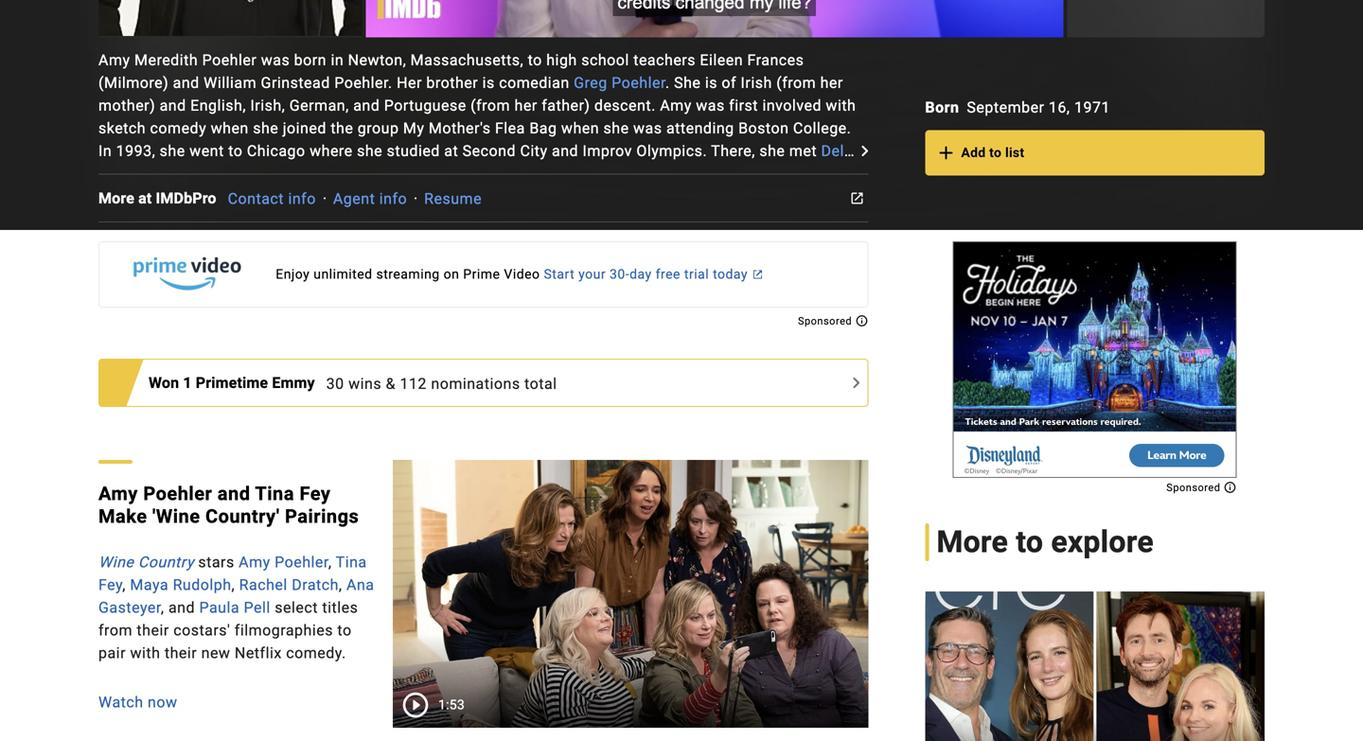 Task type: vqa. For each thing, say whether or not it's contained in the screenshot.
"has" within the In 2001. By The End Of Christmas Break Of That Year, She Became A Regularly Featured Performer. She Has Brought A Slew Of Great Performances On Every Show, Such As Impersonations Of Celebrities Such As
yes



Task type: locate. For each thing, give the bounding box(es) containing it.
1:53 link
[[393, 461, 869, 728]]

1 horizontal spatial tina
[[336, 554, 367, 572]]

1 horizontal spatial more
[[937, 525, 1009, 560]]

0 horizontal spatial more
[[99, 189, 134, 207]]

sponsored inside section
[[1167, 482, 1224, 494]]

tina
[[255, 483, 295, 506], [336, 554, 367, 572]]

1 vertical spatial from
[[99, 622, 133, 640]]

0 vertical spatial show
[[367, 210, 405, 228]]

of up day
[[629, 233, 644, 251]]

1 vertical spatial show
[[633, 256, 671, 274]]

of up regularly
[[208, 279, 223, 297]]

amy inside amy poehler and tina fey make 'wine country' pairings
[[99, 483, 138, 506]]

joined inside , who later became the voice of the ucb opening scene. in 1996, she joined the upright citizen's brigade with
[[632, 165, 676, 183]]

0 vertical spatial fey
[[300, 483, 331, 506]]

1 vertical spatial on
[[718, 301, 736, 319]]

,
[[139, 165, 142, 183], [278, 188, 285, 206], [368, 188, 371, 206], [640, 438, 644, 456], [742, 438, 745, 456], [856, 460, 860, 478], [329, 554, 332, 572], [122, 577, 126, 595], [232, 577, 235, 595], [339, 577, 342, 595], [161, 599, 164, 617]]

the up then-
[[99, 347, 121, 365]]

became inside in 2001. by the end of christmas break of that year, she became a regularly featured performer. she has brought a slew of great performances on every show, such as impersonations of celebrities such as
[[99, 301, 155, 319]]

(from up flea
[[471, 97, 511, 115]]

of left the your
[[564, 279, 579, 297]]

0 vertical spatial star
[[99, 370, 127, 388]]

0 vertical spatial citizen's
[[764, 165, 823, 183]]

september
[[967, 98, 1045, 116]]

, inside , who later became the voice of the ucb opening scene. in 1996, she joined the upright citizen's brigade with
[[139, 165, 142, 183]]

in left 2001.
[[423, 279, 436, 297]]

comedian right actor
[[790, 506, 861, 524]]

watch
[[99, 694, 144, 712]]

1 horizontal spatial one
[[599, 233, 625, 251]]

co-
[[507, 347, 529, 365]]

star inside the as a co-anchor for weekend update. her hollywood star is also growing bright, as she has done several feature films, including
[[99, 370, 127, 388]]

born
[[294, 51, 327, 69]]

of down eileen
[[722, 74, 737, 92]]

directed
[[799, 392, 857, 410]]

the down having
[[267, 483, 290, 501]]

production art image
[[926, 592, 1265, 742]]

day
[[630, 267, 652, 282]]

cast
[[173, 279, 204, 297]]

first down the starring
[[454, 460, 483, 478]]

comedy
[[173, 210, 231, 228]]

sketch down mother)
[[99, 120, 146, 138]]

sketch
[[99, 120, 146, 138], [183, 256, 230, 274], [581, 256, 628, 274]]

pair
[[99, 645, 126, 663]]

video player application
[[366, 0, 1064, 38]]

. up only
[[488, 188, 492, 206]]

stars
[[198, 554, 235, 572]]

tina inside tina fey
[[336, 554, 367, 572]]

0 vertical spatial she
[[674, 74, 701, 92]]

amy up rachel at the bottom of page
[[239, 554, 271, 572]]

with inside the with her then-real-life husband and
[[803, 370, 833, 388]]

to inside amy meredith poehler was born in newton, massachusetts, to high school teachers eileen frances (milmore) and william grinstead poehler. her brother is comedian
[[528, 51, 543, 69]]

a
[[160, 210, 168, 228], [160, 301, 168, 319], [503, 301, 512, 319], [494, 347, 502, 365]]

and up 1996,
[[552, 142, 579, 160]]

first down irish
[[729, 97, 759, 115]]

0 horizontal spatial star
[[99, 370, 127, 388]]

1 horizontal spatial she
[[674, 74, 701, 92]]

0 horizontal spatial first
[[454, 460, 483, 478]]

on inside . later on, the group moved to new york and became a comedy central show. the show went on only for three seasons. however, the group stayed together at the upright citizen's brigade theater. today, the theater is one of the leading centers for improv and sketch shows.
[[448, 210, 466, 228]]

0 vertical spatial the
[[336, 210, 363, 228]]

1 vertical spatial roles
[[488, 460, 523, 478]]

in up on,
[[541, 165, 554, 183]]

0 vertical spatial on
[[448, 210, 466, 228]]

of up season,
[[274, 324, 289, 342]]

brigade down close at top
[[99, 188, 153, 206]]

and up the wine
[[99, 506, 125, 524]]

. down among at the bottom left of page
[[264, 460, 268, 478]]

ucb
[[393, 165, 424, 183]]

0 vertical spatial group
[[358, 120, 399, 138]]

0 horizontal spatial brigade
[[99, 188, 153, 206]]

in up close at top
[[99, 142, 112, 160]]

show right 30-
[[633, 256, 671, 274]]

of inside left at the end of the 2003-04 season, amy joined
[[156, 347, 171, 365]]

at
[[444, 142, 459, 160], [138, 189, 152, 207], [163, 233, 177, 251], [830, 324, 844, 342]]

won 1 primetime emmy button
[[149, 372, 326, 395]]

0 vertical spatial comedian
[[499, 74, 570, 92]]

first
[[729, 97, 759, 115], [454, 460, 483, 478]]

farrelly
[[677, 392, 730, 410]]

1:53 group
[[393, 460, 869, 728]]

2 vertical spatial became
[[99, 301, 155, 319]]

, with
[[640, 438, 682, 456]]

0 vertical spatial one
[[599, 233, 625, 251]]

0 vertical spatial upright
[[707, 165, 759, 183]]

1 vertical spatial citizen's
[[265, 233, 324, 251]]

now
[[148, 694, 178, 712]]

, inside , she reprised her role in the television mini-series and
[[856, 460, 860, 478]]

on down that
[[718, 301, 736, 319]]

meredith
[[134, 51, 198, 69]]

first inside , and . having played one of her first roles in the indie
[[454, 460, 483, 478]]

0 vertical spatial (from
[[777, 74, 817, 92]]

1 vertical spatial more
[[937, 525, 1009, 560]]

at down 'who'
[[138, 189, 152, 207]]

2 such from the left
[[372, 324, 407, 342]]

as
[[137, 324, 154, 342], [411, 324, 428, 342], [472, 347, 489, 365], [293, 370, 310, 388]]

. for father)
[[666, 74, 670, 92]]

0 vertical spatial end
[[533, 279, 560, 297]]

0 horizontal spatial show
[[367, 210, 405, 228]]

in right role
[[250, 483, 263, 501]]

their down gasteyer
[[137, 622, 169, 640]]

chicago
[[247, 142, 306, 160]]

of inside , who later became the voice of the ucb opening scene. in 1996, she joined the upright citizen's brigade with
[[347, 165, 362, 183]]

. for show
[[488, 188, 492, 206]]

in right born in the top left of the page
[[331, 51, 344, 69]]

1 vertical spatial has
[[344, 370, 370, 388]]

, for , she reprised her role in the television mini-series and
[[856, 460, 860, 478]]

agent info button
[[333, 190, 407, 208]]

1 vertical spatial group
[[590, 188, 631, 206]]

0 vertical spatial her
[[397, 74, 422, 92]]

1 horizontal spatial brigade
[[328, 233, 383, 251]]

she right performer.
[[382, 301, 409, 319]]

1 vertical spatial end
[[125, 347, 152, 365]]

1 vertical spatial comedian
[[790, 506, 861, 524]]

and down meredith
[[173, 74, 200, 92]]

in inside , and . having played one of her first roles in the indie
[[527, 460, 540, 478]]

0 horizontal spatial (from
[[471, 97, 511, 115]]

0 horizontal spatial in
[[99, 142, 112, 160]]

1 vertical spatial first
[[454, 460, 483, 478]]

1 horizontal spatial comedian
[[790, 506, 861, 524]]

improv
[[583, 142, 633, 160]]

1 horizontal spatial show
[[633, 256, 671, 274]]

1 vertical spatial her
[[736, 347, 761, 365]]

tina inside amy poehler and tina fey make 'wine country' pairings
[[255, 483, 295, 506]]

she down teachers
[[674, 74, 701, 92]]

joined down improv
[[99, 279, 142, 297]]

one inside . later on, the group moved to new york and became a comedy central show. the show went on only for three seasons. however, the group stayed together at the upright citizen's brigade theater. today, the theater is one of the leading centers for improv and sketch shows.
[[599, 233, 625, 251]]

2003-
[[202, 347, 243, 365]]

went,
[[749, 256, 787, 274]]

the down pairings
[[319, 529, 346, 547]]

featured
[[239, 301, 299, 319]]

group up the 'seasons.'
[[590, 188, 631, 206]]

and down maya rudolph link
[[169, 599, 195, 617]]

upright inside , who later became the voice of the ucb opening scene. in 1996, she joined the upright citizen's brigade with
[[707, 165, 759, 183]]

poehler inside amy meredith poehler was born in newton, massachusetts, to high school teachers eileen frances (milmore) and william grinstead poehler. her brother is comedian
[[202, 51, 257, 69]]

, for , and . having played one of her first roles in the indie
[[742, 438, 745, 456]]

has inside the as a co-anchor for weekend update. her hollywood star is also growing bright, as she has done several feature films, including
[[344, 370, 370, 388]]

0 vertical spatial roles
[[472, 438, 508, 456]]

and inside the with her then-real-life husband and
[[259, 392, 285, 410]]

1 horizontal spatial end
[[533, 279, 560, 297]]

, for ,
[[278, 188, 285, 206]]

is down eileen
[[705, 74, 718, 92]]

canadian
[[647, 506, 714, 524]]

1971
[[1075, 98, 1111, 116]]

more for more at imdbpro
[[99, 189, 134, 207]]

father)
[[542, 97, 591, 115]]

1 vertical spatial went
[[410, 210, 444, 228]]

0 vertical spatial brigade
[[99, 188, 153, 206]]

the inside . amy was married to canadian actor and comedian from 2003 to 2016. the couple have two children.
[[319, 529, 346, 547]]

0 horizontal spatial she
[[382, 301, 409, 319]]

0 horizontal spatial has
[[344, 370, 370, 388]]

bright,
[[244, 370, 289, 388]]

upright down there, at the top
[[707, 165, 759, 183]]

1 horizontal spatial info
[[380, 190, 407, 208]]

three
[[529, 210, 566, 228]]

mother's
[[429, 120, 491, 138]]

0 horizontal spatial sketch
[[99, 120, 146, 138]]

0 horizontal spatial sponsored
[[798, 315, 856, 327]]

role
[[218, 483, 245, 501]]

at down the comedy
[[163, 233, 177, 251]]

rachel
[[239, 577, 288, 595]]

watch amy poehler on the credit that changed her life element
[[366, 0, 1064, 38]]

the inside sketch show came and went, amy joined the cast of
[[146, 279, 169, 297]]

to down titles
[[338, 622, 352, 640]]

, inside , and . having played one of her first roles in the indie
[[742, 438, 745, 456]]

greg poehler link
[[574, 74, 666, 92]]

with down 'who'
[[158, 188, 188, 206]]

. later on, the group moved to new york and became a comedy central show. the show went on only for three seasons. however, the group stayed together at the upright citizen's brigade theater. today, the theater is one of the leading centers for improv and sketch shows.
[[99, 188, 828, 274]]

group left my
[[358, 120, 399, 138]]

with down farrelly
[[648, 438, 678, 456]]

she inside in 2001. by the end of christmas break of that year, she became a regularly featured performer. she has brought a slew of great performances on every show, such as impersonations of celebrities such as
[[382, 301, 409, 319]]

irish,
[[250, 97, 285, 115]]

of inside ; and the farrelly brothers-directed remake of star,
[[156, 415, 171, 433]]

0 vertical spatial has
[[413, 301, 439, 319]]

her inside , she reprised her role in the television mini-series and
[[191, 483, 214, 501]]

has
[[413, 301, 439, 319], [344, 370, 370, 388]]

citizen's inside . later on, the group moved to new york and became a comedy central show. the show went on only for three seasons. however, the group stayed together at the upright citizen's brigade theater. today, the theater is one of the leading centers for improv and sketch shows.
[[265, 233, 324, 251]]

she up show,
[[793, 279, 819, 297]]

comedian down high
[[499, 74, 570, 92]]

0 vertical spatial in
[[99, 142, 112, 160]]

. inside . she is of irish (from her mother) and english, irish, german, and portuguese (from her father) descent. amy was first involved with sketch comedy when she joined the group my mother's flea bag when she was attending boston college. in 1993, she went to chicago where she studied at second city and improv olympics. there, she met
[[666, 74, 670, 92]]

1 horizontal spatial fey
[[300, 483, 331, 506]]

on inside in 2001. by the end of christmas break of that year, she became a regularly featured performer. she has brought a slew of great performances on every show, such as impersonations of celebrities such as
[[718, 301, 736, 319]]

; and the farrelly brothers-directed remake of star,
[[99, 392, 857, 456]]

has left brought
[[413, 301, 439, 319]]

and inside , and . having played one of her first roles in the indie
[[749, 438, 776, 456]]

amy up children.
[[499, 506, 531, 524]]

scene.
[[490, 165, 537, 183]]

joined down german,
[[283, 120, 327, 138]]

1 horizontal spatial star
[[500, 392, 537, 410]]

she down boston
[[760, 142, 786, 160]]

sketch inside sketch show came and went, amy joined the cast of
[[581, 256, 628, 274]]

the inside , and . having played one of her first roles in the indie
[[545, 460, 567, 478]]

1 vertical spatial their
[[165, 645, 197, 663]]

0 vertical spatial from
[[177, 529, 212, 547]]

group down york at the top right
[[735, 210, 776, 228]]

involved
[[763, 97, 822, 115]]

became up contact
[[217, 165, 274, 183]]

her inside amy meredith poehler was born in newton, massachusetts, to high school teachers eileen frances (milmore) and william grinstead poehler. her brother is comedian
[[397, 74, 422, 92]]

1 horizontal spatial such
[[372, 324, 407, 342]]

left
[[802, 324, 826, 342]]

sketch inside . later on, the group moved to new york and became a comedy central show. the show went on only for three seasons. however, the group stayed together at the upright citizen's brigade theater. today, the theater is one of the leading centers for improv and sketch shows.
[[183, 256, 230, 274]]

the down 1996,
[[563, 188, 586, 206]]

feature
[[469, 370, 520, 388]]

the left farrelly
[[650, 392, 673, 410]]

fey inside amy poehler and tina fey make 'wine country' pairings
[[300, 483, 331, 506]]

and inside ; and the farrelly brothers-directed remake of star,
[[619, 392, 646, 410]]

together
[[99, 233, 159, 251]]

is down massachusetts,
[[483, 74, 495, 92]]

and right actor
[[760, 506, 786, 524]]

1 vertical spatial the
[[319, 529, 346, 547]]

1 vertical spatial sponsored
[[1167, 482, 1224, 494]]

she up "make"
[[99, 483, 124, 501]]

. up children.
[[495, 506, 499, 524]]

primetime
[[196, 374, 268, 392]]

2 horizontal spatial for
[[790, 233, 810, 251]]

became
[[217, 165, 274, 183], [99, 210, 155, 228], [99, 301, 155, 319]]

a inside the as a co-anchor for weekend update. her hollywood star is also growing bright, as she has done several feature films, including
[[494, 347, 502, 365]]

0 horizontal spatial for
[[505, 210, 525, 228]]

was up the grinstead
[[261, 51, 290, 69]]

to inside button
[[990, 145, 1002, 160]]

.
[[666, 74, 670, 92], [488, 188, 492, 206], [264, 460, 268, 478], [495, 506, 499, 524]]

frances
[[748, 51, 805, 69]]

to left high
[[528, 51, 543, 69]]

as a co-anchor for weekend update. her hollywood star is also growing bright, as she has done several feature films, including
[[99, 347, 841, 388]]

one down the 'seasons.'
[[599, 233, 625, 251]]

comedy.
[[286, 645, 346, 663]]

to left list
[[990, 145, 1002, 160]]

and inside . amy was married to canadian actor and comedian from 2003 to 2016. the couple have two children.
[[760, 506, 786, 524]]

roles down are
[[488, 460, 523, 478]]

she inside , who later became the voice of the ucb opening scene. in 1996, she joined the upright citizen's brigade with
[[602, 165, 628, 183]]

1 horizontal spatial on
[[718, 301, 736, 319]]

to inside select titles from their costars' filmographies to pair with their new netflix comedy.
[[338, 622, 352, 640]]

group
[[358, 120, 399, 138], [590, 188, 631, 206], [735, 210, 776, 228]]

1 vertical spatial star
[[500, 392, 537, 410]]

0 horizontal spatial info
[[288, 190, 316, 208]]

starring
[[413, 438, 468, 456]]

. for two
[[495, 506, 499, 524]]

she inside the as a co-anchor for weekend update. her hollywood star is also growing bright, as she has done several feature films, including
[[314, 370, 340, 388]]

amy inside sketch show came and went, amy joined the cast of
[[792, 256, 823, 274]]

1 vertical spatial tina
[[336, 554, 367, 572]]

more to explore
[[937, 525, 1154, 560]]

1 vertical spatial became
[[99, 210, 155, 228]]

having
[[272, 460, 322, 478]]

amy inside . she is of irish (from her mother) and english, irish, german, and portuguese (from her father) descent. amy was first involved with sketch comedy when she joined the group my mother's flea bag when she was attending boston college. in 1993, she went to chicago where she studied at second city and improv olympics. there, she met
[[660, 97, 692, 115]]

0 horizontal spatial upright
[[208, 233, 261, 251]]

more at imdbpro button
[[99, 187, 228, 210]]

her inside the with her then-real-life husband and
[[837, 370, 860, 388]]

1 horizontal spatial in
[[541, 165, 554, 183]]

and right ;
[[619, 392, 646, 410]]

1 when from the left
[[211, 120, 249, 138]]

when
[[211, 120, 249, 138], [562, 120, 600, 138]]

1 horizontal spatial (from
[[777, 74, 817, 92]]

films,
[[524, 370, 564, 388]]

1 horizontal spatial first
[[729, 97, 759, 115]]

and up country'
[[218, 483, 251, 506]]

0 horizontal spatial fey
[[99, 577, 122, 595]]

to inside . later on, the group moved to new york and became a comedy central show. the show went on only for three seasons. however, the group stayed together at the upright citizen's brigade theater. today, the theater is one of the leading centers for improv and sketch shows.
[[688, 188, 702, 206]]

with up college.
[[826, 97, 857, 115]]

from inside select titles from their costars' filmographies to pair with their new netflix comedy.
[[99, 622, 133, 640]]

group
[[99, 0, 362, 38], [366, 0, 1064, 38], [926, 592, 1265, 742]]

their down costars'
[[165, 645, 197, 663]]

and inside sketch show came and went, amy joined the cast of
[[719, 256, 745, 274]]

of
[[722, 74, 737, 92], [347, 165, 362, 183], [629, 233, 644, 251], [208, 279, 223, 297], [564, 279, 579, 297], [704, 279, 719, 297], [553, 301, 568, 319], [274, 324, 289, 342], [156, 347, 171, 365], [156, 415, 171, 433], [408, 460, 423, 478]]

1 horizontal spatial her
[[736, 347, 761, 365]]

wins
[[349, 375, 382, 393]]

1 vertical spatial brigade
[[328, 233, 383, 251]]

0 vertical spatial for
[[505, 210, 525, 228]]

1 vertical spatial she
[[382, 301, 409, 319]]

later
[[181, 165, 213, 183]]

when down father)
[[562, 120, 600, 138]]

and inside amy poehler and tina fey make 'wine country' pairings
[[218, 483, 251, 506]]

nominations
[[431, 375, 521, 393]]

with up directed
[[803, 370, 833, 388]]

one down among her 2010s film starring roles are
[[377, 460, 404, 478]]

0 vertical spatial went
[[190, 142, 224, 160]]

her
[[397, 74, 422, 92], [736, 347, 761, 365]]

portuguese
[[384, 97, 467, 115]]

1 vertical spatial in
[[541, 165, 554, 183]]

for down 'stayed'
[[790, 233, 810, 251]]

the down agent
[[336, 210, 363, 228]]

1 horizontal spatial for
[[582, 347, 603, 365]]

german,
[[290, 97, 349, 115]]

poehler
[[202, 51, 257, 69], [612, 74, 666, 92], [143, 483, 212, 506], [275, 554, 329, 572]]

at inside . she is of irish (from her mother) and english, irish, german, and portuguese (from her father) descent. amy was first involved with sketch comedy when she joined the group my mother's flea bag when she was attending boston college. in 1993, she went to chicago where she studied at second city and improv olympics. there, she met
[[444, 142, 459, 160]]

del close
[[99, 142, 845, 183]]

and down ucb
[[376, 188, 402, 206]]

her up directed
[[837, 370, 860, 388]]

became up together
[[99, 210, 155, 228]]

end up also
[[125, 347, 152, 365]]

a down more at imdbpro button
[[160, 210, 168, 228]]

citizen's up after
[[265, 233, 324, 251]]

became inside . later on, the group moved to new york and became a comedy central show. the show went on only for three seasons. however, the group stayed together at the upright citizen's brigade theater. today, the theater is one of the leading centers for improv and sketch shows.
[[99, 210, 155, 228]]

1 horizontal spatial went
[[410, 210, 444, 228]]

end inside in 2001. by the end of christmas break of that year, she became a regularly featured performer. she has brought a slew of great performances on every show, such as impersonations of celebrities such as
[[533, 279, 560, 297]]

2 horizontal spatial group
[[735, 210, 776, 228]]

of up series
[[408, 460, 423, 478]]

1 horizontal spatial citizen's
[[764, 165, 823, 183]]

amy inside amy meredith poehler was born in newton, massachusetts, to high school teachers eileen frances (milmore) and william grinstead poehler. her brother is comedian
[[99, 51, 130, 69]]

of down real-
[[156, 415, 171, 433]]

1 horizontal spatial group
[[590, 188, 631, 206]]

. inside . amy was married to canadian actor and comedian from 2003 to 2016. the couple have two children.
[[495, 506, 499, 524]]

is inside . later on, the group moved to new york and became a comedy central show. the show went on only for three seasons. however, the group stayed together at the upright citizen's brigade theater. today, the theater is one of the leading centers for improv and sketch shows.
[[582, 233, 594, 251]]

1 vertical spatial fey
[[99, 577, 122, 595]]

2 info from the left
[[380, 190, 407, 208]]

was
[[261, 51, 290, 69], [696, 97, 725, 115], [634, 120, 663, 138], [535, 506, 564, 524]]

the inside ; and the farrelly brothers-directed remake of star,
[[650, 392, 673, 410]]

of inside , and . having played one of her first roles in the indie
[[408, 460, 423, 478]]

1 info from the left
[[288, 190, 316, 208]]

fey up pairings
[[300, 483, 331, 506]]

the down only
[[500, 233, 522, 251]]

their
[[137, 622, 169, 640], [165, 645, 197, 663]]

she
[[674, 74, 701, 92], [382, 301, 409, 319]]

112
[[400, 375, 427, 393]]

contact info
[[228, 190, 316, 208]]

citizen's
[[764, 165, 823, 183], [265, 233, 324, 251]]

0 horizontal spatial tina
[[255, 483, 295, 506]]

comedian inside . amy was married to canadian actor and comedian from 2003 to 2016. the couple have two children.
[[790, 506, 861, 524]]

0 horizontal spatial from
[[99, 622, 133, 640]]

0 vertical spatial more
[[99, 189, 134, 207]]

free
[[656, 267, 681, 282]]

later
[[496, 188, 533, 206]]

at inside . later on, the group moved to new york and became a comedy central show. the show went on only for three seasons. however, the group stayed together at the upright citizen's brigade theater. today, the theater is one of the leading centers for improv and sketch shows.
[[163, 233, 177, 251]]

when down english,
[[211, 120, 249, 138]]

0 horizontal spatial end
[[125, 347, 152, 365]]

she
[[253, 120, 279, 138], [604, 120, 629, 138], [160, 142, 185, 160], [357, 142, 383, 160], [760, 142, 786, 160], [602, 165, 628, 183], [793, 279, 819, 297], [314, 370, 340, 388], [99, 483, 124, 501]]

tina down having
[[255, 483, 295, 506]]

1 horizontal spatial has
[[413, 301, 439, 319]]

0 vertical spatial tina
[[255, 483, 295, 506]]

show inside . later on, the group moved to new york and became a comedy central show. the show went on only for three seasons. however, the group stayed together at the upright citizen's brigade theater. today, the theater is one of the leading centers for improv and sketch shows.
[[367, 210, 405, 228]]

more inside button
[[99, 189, 134, 207]]

show
[[367, 210, 405, 228], [633, 256, 671, 274]]

1 horizontal spatial sketch
[[183, 256, 230, 274]]

1 horizontal spatial when
[[562, 120, 600, 138]]

of inside sketch show came and went, amy joined the cast of
[[208, 279, 223, 297]]

she down comedy
[[160, 142, 185, 160]]

sketch up 'cast'
[[183, 256, 230, 274]]

amy down celebrities
[[324, 347, 356, 365]]

massachusetts,
[[411, 51, 524, 69]]

1 vertical spatial one
[[377, 460, 404, 478]]

she inside . she is of irish (from her mother) and english, irish, german, and portuguese (from her father) descent. amy was first involved with sketch comedy when she joined the group my mother's flea bag when she was attending boston college. in 1993, she went to chicago where she studied at second city and improv olympics. there, she met
[[674, 74, 701, 92]]

with inside , who later became the voice of the ucb opening scene. in 1996, she joined the upright citizen's brigade with
[[158, 188, 188, 206]]

to left new
[[688, 188, 702, 206]]

show inside sketch show came and went, amy joined the cast of
[[633, 256, 671, 274]]

voice
[[305, 165, 343, 183]]

contact
[[228, 190, 284, 208]]

, for , who later became the voice of the ucb opening scene. in 1996, she joined the upright citizen's brigade with
[[139, 165, 142, 183]]

0 horizontal spatial her
[[397, 74, 422, 92]]

0 horizontal spatial group
[[358, 120, 399, 138]]

0 horizontal spatial when
[[211, 120, 249, 138]]

the up ', and'
[[366, 165, 389, 183]]



Task type: describe. For each thing, give the bounding box(es) containing it.
christmas
[[583, 279, 656, 297]]

season,
[[265, 347, 320, 365]]

she right 'where'
[[357, 142, 383, 160]]

16,
[[1049, 98, 1071, 116]]

poehler up rachel dratch link
[[275, 554, 329, 572]]

2 when from the left
[[562, 120, 600, 138]]

opening
[[428, 165, 486, 183]]

a inside . later on, the group moved to new york and became a comedy central show. the show went on only for three seasons. however, the group stayed together at the upright citizen's brigade theater. today, the theater is one of the leading centers for improv and sketch shows.
[[160, 210, 168, 228]]

info for agent info
[[380, 190, 407, 208]]

agent info
[[333, 190, 407, 208]]

amy poehler link
[[239, 554, 329, 572]]

, for , with
[[640, 438, 644, 456]]

one inside , and . having played one of her first roles in the indie
[[377, 460, 404, 478]]

1 vertical spatial (from
[[471, 97, 511, 115]]

centers
[[732, 233, 785, 251]]

'wine
[[153, 506, 200, 528]]

netflix
[[235, 645, 282, 663]]

of right slew on the top of page
[[553, 301, 568, 319]]

the down the comedy
[[181, 233, 204, 251]]

editorial image image
[[393, 460, 869, 728]]

amy poehler and tina fey make 'wine country' pairings
[[99, 483, 359, 528]]

to right married
[[628, 506, 642, 524]]

mini-
[[367, 483, 402, 501]]

the inside in 2001. by the end of christmas break of that year, she became a regularly featured performer. she has brought a slew of great performances on every show, such as impersonations of celebrities such as
[[506, 279, 529, 297]]

real-
[[135, 392, 166, 410]]

show.
[[291, 210, 332, 228]]

in inside , she reprised her role in the television mini-series and
[[250, 483, 263, 501]]

. she is of irish (from her mother) and english, irish, german, and portuguese (from her father) descent. amy was first involved with sketch comedy when she joined the group my mother's flea bag when she was attending boston college. in 1993, she went to chicago where she studied at second city and improv olympics. there, she met
[[99, 74, 857, 160]]

roles inside , and . having played one of her first roles in the indie
[[488, 460, 523, 478]]

by
[[484, 279, 502, 297]]

today
[[713, 267, 748, 282]]

select
[[275, 599, 318, 617]]

became inside , who later became the voice of the ucb opening scene. in 1996, she joined the upright citizen's brigade with
[[217, 165, 274, 183]]

children.
[[471, 529, 532, 547]]

played
[[326, 460, 373, 478]]

the inside , she reprised her role in the television mini-series and
[[267, 483, 290, 501]]

her inside , and . having played one of her first roles in the indie
[[427, 460, 450, 478]]

as up the several at the left
[[411, 324, 428, 342]]

won
[[149, 374, 179, 392]]

reprised
[[128, 483, 187, 501]]

contact info button
[[228, 190, 316, 208]]

in inside , who later became the voice of the ucb opening scene. in 1996, she joined the upright citizen's brigade with
[[541, 165, 554, 183]]

to inside . she is of irish (from her mother) and english, irish, german, and portuguese (from her father) descent. amy was first involved with sketch comedy when she joined the group my mother's flea bag when she was attending boston college. in 1993, she went to chicago where she studied at second city and improv olympics. there, she met
[[228, 142, 243, 160]]

paula pell link
[[199, 599, 271, 617]]

the down however,
[[648, 233, 671, 251]]

irish
[[741, 74, 773, 92]]

and up 'cast'
[[152, 256, 178, 274]]

and up comedy
[[160, 97, 186, 115]]

update.
[[676, 347, 732, 365]]

, for , and paula pell
[[161, 599, 164, 617]]

group inside . she is of irish (from her mother) and english, irish, german, and portuguese (from her father) descent. amy was first involved with sketch comedy when she joined the group my mother's flea bag when she was attending boston college. in 1993, she went to chicago where she studied at second city and improv olympics. there, she met
[[358, 120, 399, 138]]

brigade inside , who later became the voice of the ucb opening scene. in 1996, she joined the upright citizen's brigade with
[[99, 188, 153, 206]]

launch image
[[846, 187, 869, 210]]

her inside the as a co-anchor for weekend update. her hollywood star is also growing bright, as she has done several feature films, including
[[736, 347, 761, 365]]

seasons.
[[570, 210, 635, 228]]

anchor
[[529, 347, 578, 365]]

comedian inside amy meredith poehler was born in newton, massachusetts, to high school teachers eileen frances (milmore) and william grinstead poehler. her brother is comedian
[[499, 74, 570, 92]]

born september 16, 1971
[[926, 98, 1111, 116]]

among her 2010s film starring roles are
[[250, 438, 539, 456]]

after
[[285, 256, 321, 274]]

her up having
[[305, 438, 328, 456]]

end inside left at the end of the 2003-04 season, amy joined
[[125, 347, 152, 365]]

and inside , she reprised her role in the television mini-series and
[[99, 506, 125, 524]]

amy inside . amy was married to canadian actor and comedian from 2003 to 2016. the couple have two children.
[[499, 506, 531, 524]]

impersonations
[[158, 324, 270, 342]]

titles
[[322, 599, 358, 617]]

then-
[[99, 392, 135, 410]]

add image
[[935, 141, 958, 164]]

joined inside sketch show came and went, amy joined the cast of
[[99, 279, 142, 297]]

was down "descent."
[[634, 120, 663, 138]]

with her then-real-life husband and
[[99, 370, 860, 410]]

total
[[525, 375, 557, 393]]

year,
[[756, 279, 789, 297]]

poehler inside amy poehler and tina fey make 'wine country' pairings
[[143, 483, 212, 506]]

sketch inside . she is of irish (from her mother) and english, irish, german, and portuguese (from her father) descent. amy was first involved with sketch comedy when she joined the group my mother's flea bag when she was attending boston college. in 1993, she went to chicago where she studied at second city and improv olympics. there, she met
[[99, 120, 146, 138]]

2003
[[216, 529, 252, 547]]

she inside , she reprised her role in the television mini-series and
[[99, 483, 124, 501]]

ana gasteyer link
[[99, 577, 375, 617]]

the inside . later on, the group moved to new york and became a comedy central show. the show went on only for three seasons. however, the group stayed together at the upright citizen's brigade theater. today, the theater is one of the leading centers for improv and sketch shows.
[[336, 210, 363, 228]]

a left slew on the top of page
[[503, 301, 512, 319]]

2010s
[[332, 438, 376, 456]]

add to list
[[962, 145, 1025, 160]]

at inside left at the end of the 2003-04 season, amy joined
[[830, 324, 844, 342]]

brother
[[427, 74, 478, 92]]

, who later became the voice of the ucb opening scene. in 1996, she joined the upright citizen's brigade with
[[99, 165, 823, 206]]

for inside the as a co-anchor for weekend update. her hollywood star is also growing bright, as she has done several feature films, including
[[582, 347, 603, 365]]

first inside . she is of irish (from her mother) and english, irish, german, and portuguese (from her father) descent. amy was first involved with sketch comedy when she joined the group my mother's flea bag when she was attending boston college. in 1993, she went to chicago where she studied at second city and improv olympics. there, she met
[[729, 97, 759, 115]]

new
[[706, 188, 738, 206]]

0 vertical spatial sponsored
[[798, 315, 856, 327]]

the right after
[[325, 256, 348, 274]]

, for , and
[[368, 188, 371, 206]]

joined inside left at the end of the 2003-04 season, amy joined
[[360, 347, 404, 365]]

her up flea
[[515, 97, 538, 115]]

married
[[568, 506, 624, 524]]

. inside , and . having played one of her first roles in the indie
[[264, 460, 268, 478]]

theater
[[527, 233, 578, 251]]

sponsored content section
[[953, 241, 1238, 494]]

del
[[822, 142, 845, 160]]

, she reprised her role in the television mini-series and
[[99, 460, 860, 524]]

1 such from the left
[[99, 324, 133, 342]]

she down "descent."
[[604, 120, 629, 138]]

&
[[386, 375, 396, 393]]

performances
[[614, 301, 714, 319]]

a left regularly
[[160, 301, 168, 319]]

more for more to explore
[[937, 525, 1009, 560]]

more at imdbpro
[[99, 189, 217, 207]]

poehler up "descent."
[[612, 74, 666, 92]]

the inside . she is of irish (from her mother) and english, irish, german, and portuguese (from her father) descent. amy was first involved with sketch comedy when she joined the group my mother's flea bag when she was attending boston college. in 1993, she went to chicago where she studied at second city and improv olympics. there, she met
[[331, 120, 354, 138]]

her up involved
[[821, 74, 844, 92]]

attending
[[667, 120, 735, 138]]

see more awards and nominations image
[[845, 372, 868, 395]]

hollywood
[[766, 347, 841, 365]]

brought
[[443, 301, 499, 319]]

that
[[724, 279, 752, 297]]

is inside amy meredith poehler was born in newton, massachusetts, to high school teachers eileen frances (milmore) and william grinstead poehler. her brother is comedian
[[483, 74, 495, 92]]

photo credit: mary ellen matthews image
[[99, 0, 362, 36]]

is inside . she is of irish (from her mother) and english, irish, german, and portuguese (from her father) descent. amy was first involved with sketch comedy when she joined the group my mother's flea bag when she was attending boston college. in 1993, she went to chicago where she studied at second city and improv olympics. there, she met
[[705, 74, 718, 92]]

descent.
[[595, 97, 656, 115]]

in inside in 2001. by the end of christmas break of that year, she became a regularly featured performer. she has brought a slew of great performances on every show, such as impersonations of celebrities such as
[[423, 279, 436, 297]]

after the
[[285, 256, 352, 274]]

was inside . amy was married to canadian actor and comedian from 2003 to 2016. the couple have two children.
[[535, 506, 564, 524]]

of left that
[[704, 279, 719, 297]]

fey inside tina fey
[[99, 577, 122, 595]]

was inside amy meredith poehler was born in newton, massachusetts, to high school teachers eileen frances (milmore) and william grinstead poehler. her brother is comedian
[[261, 51, 290, 69]]

comedy
[[150, 120, 207, 138]]

gasteyer
[[99, 599, 161, 617]]

in inside amy meredith poehler was born in newton, massachusetts, to high school teachers eileen frances (milmore) and william grinstead poehler. her brother is comedian
[[331, 51, 344, 69]]

add
[[962, 145, 986, 160]]

1:53
[[439, 697, 465, 713]]

at inside more at imdbpro button
[[138, 189, 152, 207]]

2016.
[[275, 529, 315, 547]]

brigade inside . later on, the group moved to new york and became a comedy central show. the show went on only for three seasons. however, the group stayed together at the upright citizen's brigade theater. today, the theater is one of the leading centers for improv and sketch shows.
[[328, 233, 383, 251]]

brothers-
[[734, 392, 799, 410]]

amy poehler talks to imdb and reveals why getting cast on snl was a life changing experience. image
[[366, 0, 1064, 38]]

rachel dratch link
[[239, 577, 339, 595]]

olympics.
[[637, 142, 708, 160]]

was up "attending"
[[696, 97, 725, 115]]

info for contact info
[[288, 190, 316, 208]]

joined inside . she is of irish (from her mother) and english, irish, german, and portuguese (from her father) descent. amy was first involved with sketch comedy when she joined the group my mother's flea bag when she was attending boston college. in 1993, she went to chicago where she studied at second city and improv olympics. there, she met
[[283, 120, 327, 138]]

trial
[[685, 267, 710, 282]]

however,
[[639, 210, 704, 228]]

to left 'explore'
[[1017, 525, 1044, 560]]

also
[[147, 370, 178, 388]]

1
[[183, 374, 192, 392]]

tina fey link
[[99, 554, 367, 595]]

from inside . amy was married to canadian actor and comedian from 2003 to 2016. the couple have two children.
[[177, 529, 212, 547]]

30-
[[610, 267, 630, 282]]

with inside select titles from their costars' filmographies to pair with their new netflix comedy.
[[130, 645, 160, 663]]

1993,
[[116, 142, 156, 160]]

poehler.
[[335, 74, 393, 92]]

of inside . she is of irish (from her mother) and english, irish, german, and portuguese (from her father) descent. amy was first involved with sketch comedy when she joined the group my mother's flea bag when she was attending boston college. in 1993, she went to chicago where she studied at second city and improv olympics. there, she met
[[722, 74, 737, 92]]

as down season,
[[293, 370, 310, 388]]

to down country'
[[256, 529, 270, 547]]

she inside in 2001. by the end of christmas break of that year, she became a regularly featured performer. she has brought a slew of great performances on every show, such as impersonations of celebrities such as
[[793, 279, 819, 297]]

1996,
[[559, 165, 598, 183]]

leading
[[675, 233, 728, 251]]

wine country stars amy poehler ,
[[99, 554, 336, 572]]

there,
[[711, 142, 756, 160]]

amy inside left at the end of the 2003-04 season, amy joined
[[324, 347, 356, 365]]

citizen's inside , who later became the voice of the ucb opening scene. in 1996, she joined the upright citizen's brigade with
[[764, 165, 823, 183]]

in inside . she is of irish (from her mother) and english, irish, german, and portuguese (from her father) descent. amy was first involved with sketch comedy when she joined the group my mother's flea bag when she was attending boston college. in 1993, she went to chicago where she studied at second city and improv olympics. there, she met
[[99, 142, 112, 160]]

the down chicago
[[278, 165, 301, 183]]

and down poehler.
[[353, 97, 380, 115]]

only
[[471, 210, 500, 228]]

upright inside . later on, the group moved to new york and became a comedy central show. the show went on only for three seasons. however, the group stayed together at the upright citizen's brigade theater. today, the theater is one of the leading centers for improv and sketch shows.
[[208, 233, 261, 251]]

is inside the as a co-anchor for weekend update. her hollywood star is also growing bright, as she has done several feature films, including
[[131, 370, 143, 388]]

, for , maya rudolph , rachel dratch ,
[[122, 577, 126, 595]]

30
[[326, 375, 344, 393]]

the down new
[[708, 210, 731, 228]]

slew
[[516, 301, 549, 319]]

2 vertical spatial group
[[735, 210, 776, 228]]

and inside amy meredith poehler was born in newton, massachusetts, to high school teachers eileen frances (milmore) and william grinstead poehler. her brother is comedian
[[173, 74, 200, 92]]

1 vertical spatial for
[[790, 233, 810, 251]]

shows.
[[234, 256, 285, 274]]

, maya rudolph , rachel dratch ,
[[122, 577, 347, 595]]

went inside . later on, the group moved to new york and became a comedy central show. the show went on only for three seasons. however, the group stayed together at the upright citizen's brigade theater. today, the theater is one of the leading centers for improv and sketch shows.
[[410, 210, 444, 228]]

0 vertical spatial their
[[137, 622, 169, 640]]

she down irish,
[[253, 120, 279, 138]]

as up the "feature"
[[472, 347, 489, 365]]

and up 'stayed'
[[778, 188, 805, 206]]

the down olympics.
[[680, 165, 703, 183]]

as up also
[[137, 324, 154, 342]]

of inside . later on, the group moved to new york and became a comedy central show. the show went on only for three seasons. however, the group stayed together at the upright citizen's brigade theater. today, the theater is one of the leading centers for improv and sketch shows.
[[629, 233, 644, 251]]

the up 1
[[175, 347, 198, 365]]

with inside . she is of irish (from her mother) and english, irish, german, and portuguese (from her father) descent. amy was first involved with sketch comedy when she joined the group my mother's flea bag when she was attending boston college. in 1993, she went to chicago where she studied at second city and improv olympics. there, she met
[[826, 97, 857, 115]]

english,
[[190, 97, 246, 115]]

high
[[547, 51, 578, 69]]

grinstead
[[261, 74, 330, 92]]

left at the end of the 2003-04 season, amy joined
[[99, 324, 844, 365]]

went inside . she is of irish (from her mother) and english, irish, german, and portuguese (from her father) descent. amy was first involved with sketch comedy when she joined the group my mother's flea bag when she was attending boston college. in 1993, she went to chicago where she studied at second city and improv olympics. there, she met
[[190, 142, 224, 160]]

has inside in 2001. by the end of christmas break of that year, she became a regularly featured performer. she has brought a slew of great performances on every show, such as impersonations of celebrities such as
[[413, 301, 439, 319]]



